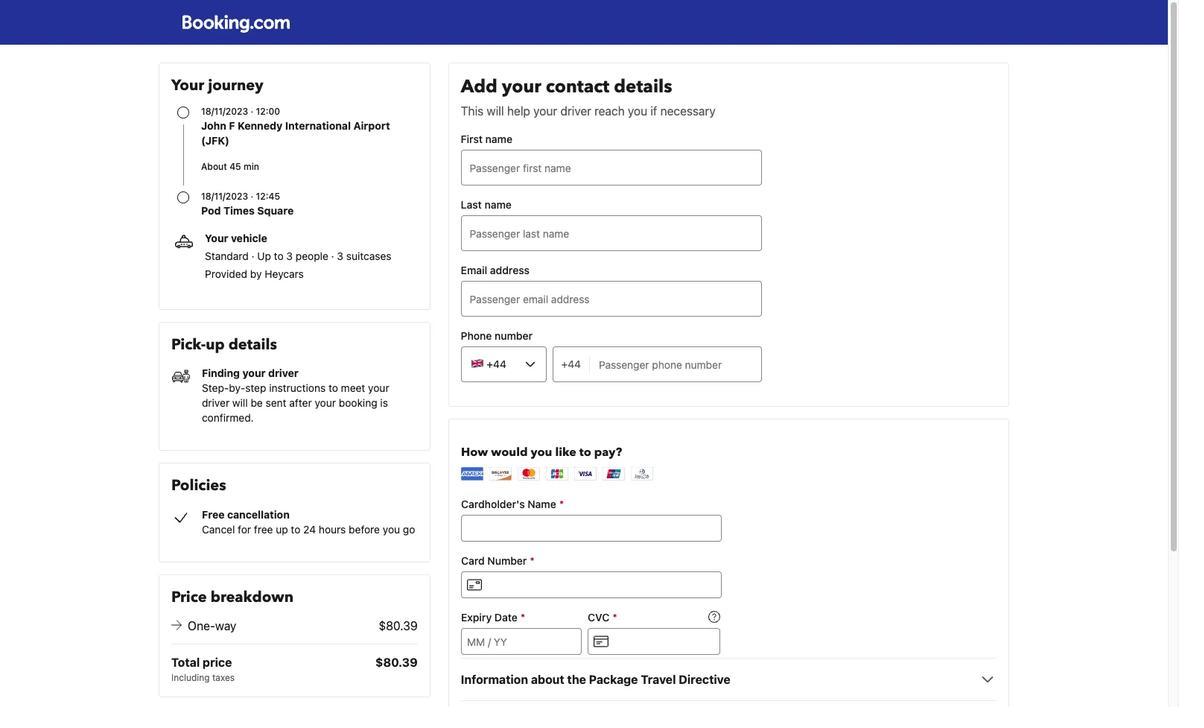 Task type: describe. For each thing, give the bounding box(es) containing it.
go
[[403, 523, 415, 536]]

min
[[244, 161, 259, 172]]

(jfk)
[[201, 134, 230, 147]]

heycars
[[265, 268, 304, 280]]

to inside free cancellation cancel for free up to 24 hours before you go
[[291, 523, 301, 536]]

12:00
[[256, 106, 280, 117]]

· left up
[[252, 250, 255, 262]]

one-way
[[188, 619, 237, 633]]

18/11/2023 for pod
[[201, 191, 248, 202]]

12:45
[[256, 191, 280, 202]]

your for your journey
[[171, 75, 204, 95]]

by
[[250, 268, 262, 280]]

free
[[202, 508, 225, 521]]

cancel
[[202, 523, 235, 536]]

18/11/2023 · 12:00 john f kennedy international airport (jfk)
[[201, 106, 390, 147]]

· inside 18/11/2023 · 12:00 john f kennedy international airport (jfk)
[[251, 106, 254, 117]]

breakdown
[[211, 587, 294, 607]]

up
[[257, 250, 271, 262]]

help
[[508, 104, 531, 118]]

name for first name
[[486, 133, 513, 145]]

is
[[380, 397, 388, 410]]

will inside the add your contact details this will help your driver reach you if necessary
[[487, 104, 504, 118]]

number
[[495, 329, 533, 342]]

circle empty image
[[177, 107, 189, 119]]

12:00 timer
[[256, 106, 280, 117]]

phone
[[461, 329, 492, 342]]

first
[[461, 133, 483, 145]]

international
[[285, 119, 351, 132]]

if
[[651, 104, 658, 118]]

1 vertical spatial $80.39
[[376, 656, 418, 669]]

taxes
[[212, 672, 235, 683]]

sent
[[266, 397, 287, 410]]

confirmed.
[[202, 412, 254, 424]]

meet
[[341, 382, 366, 395]]

by-
[[229, 382, 245, 395]]

including
[[171, 672, 210, 683]]

booking
[[339, 397, 378, 410]]

phone number
[[461, 329, 533, 342]]

information about the package travel directive button
[[461, 671, 997, 689]]

email address
[[461, 264, 530, 277]]

1 horizontal spatial driver
[[268, 367, 299, 380]]

18/11/2023 for john
[[201, 106, 248, 117]]

pick-up details
[[171, 335, 277, 355]]

square
[[257, 204, 294, 217]]

about
[[531, 673, 565, 687]]

Last name text field
[[461, 215, 762, 251]]

your right after
[[315, 397, 336, 410]]

add
[[461, 75, 498, 99]]

pick-
[[171, 335, 206, 355]]

price
[[203, 656, 232, 669]]

circle empty image
[[177, 192, 189, 203]]

+44
[[562, 358, 581, 370]]

pod
[[201, 204, 221, 217]]

address
[[490, 264, 530, 277]]

last name
[[461, 198, 512, 211]]

add your contact details this will help your driver reach you if necessary
[[461, 75, 716, 118]]

total
[[171, 656, 200, 669]]

instructions
[[269, 382, 326, 395]]

0 horizontal spatial up
[[206, 335, 225, 355]]

linked travel agreement information, click here to open element
[[461, 671, 968, 689]]

Phone number telephone field
[[590, 347, 762, 382]]

kennedy
[[238, 119, 283, 132]]

18/11/2023 · 12:45 pod times square
[[201, 191, 294, 217]]

2 3 from the left
[[337, 250, 344, 262]]

suitcases
[[346, 250, 392, 262]]

about 45 min
[[201, 161, 259, 172]]



Task type: locate. For each thing, give the bounding box(es) containing it.
up
[[206, 335, 225, 355], [276, 523, 288, 536]]

about
[[201, 161, 227, 172]]

· right people on the top of the page
[[331, 250, 334, 262]]

information about the package travel directive
[[461, 673, 731, 687]]

finding your driver step-by-step instructions to meet your driver will be sent after your booking is confirmed.
[[202, 367, 390, 424]]

journey
[[208, 75, 264, 95]]

your right help at the left
[[534, 104, 558, 118]]

you for your
[[628, 104, 648, 118]]

18/11/2023 up f
[[201, 106, 248, 117]]

0 horizontal spatial driver
[[202, 397, 230, 410]]

18/11/2023 inside 18/11/2023 · 12:45 pod times square
[[201, 191, 248, 202]]

you
[[628, 104, 648, 118], [383, 523, 400, 536]]

1 vertical spatial driver
[[268, 367, 299, 380]]

0 vertical spatial 18/11/2023
[[201, 106, 248, 117]]

0 horizontal spatial your
[[171, 75, 204, 95]]

your up 'is'
[[368, 382, 390, 395]]

will right this
[[487, 104, 504, 118]]

1 horizontal spatial details
[[614, 75, 673, 99]]

1 3 from the left
[[287, 250, 293, 262]]

3 right people on the top of the page
[[337, 250, 344, 262]]

will down by-
[[232, 397, 248, 410]]

First name text field
[[461, 150, 762, 186]]

up up finding
[[206, 335, 225, 355]]

0 horizontal spatial will
[[232, 397, 248, 410]]

1 vertical spatial details
[[229, 335, 277, 355]]

contact
[[546, 75, 610, 99]]

0 horizontal spatial details
[[229, 335, 277, 355]]

this
[[461, 104, 484, 118]]

to left the 24
[[291, 523, 301, 536]]

1 vertical spatial your
[[205, 232, 228, 244]]

after
[[289, 397, 312, 410]]

24
[[304, 523, 316, 536]]

1 vertical spatial 18/11/2023
[[201, 191, 248, 202]]

0 vertical spatial you
[[628, 104, 648, 118]]

standard
[[205, 250, 249, 262]]

free cancellation cancel for free up to 24 hours before you go
[[202, 508, 415, 536]]

your inside your vehicle standard · up to 3 people · 3 suitcases provided by heycars
[[205, 232, 228, 244]]

up inside free cancellation cancel for free up to 24 hours before you go
[[276, 523, 288, 536]]

first name
[[461, 133, 513, 145]]

to right up
[[274, 250, 284, 262]]

john
[[201, 119, 227, 132]]

times
[[224, 204, 255, 217]]

your
[[171, 75, 204, 95], [205, 232, 228, 244]]

cancellation
[[227, 508, 290, 521]]

you inside the add your contact details this will help your driver reach you if necessary
[[628, 104, 648, 118]]

to left meet at the left bottom
[[329, 382, 338, 395]]

name
[[486, 133, 513, 145], [485, 198, 512, 211]]

· left 12:45 timer
[[251, 191, 254, 202]]

1 18/11/2023 from the top
[[201, 106, 248, 117]]

package
[[589, 673, 638, 687]]

0 vertical spatial details
[[614, 75, 673, 99]]

1 vertical spatial name
[[485, 198, 512, 211]]

1 horizontal spatial up
[[276, 523, 288, 536]]

your up standard
[[205, 232, 228, 244]]

people
[[296, 250, 329, 262]]

2 18/11/2023 from the top
[[201, 191, 248, 202]]

step
[[245, 382, 266, 395]]

1 vertical spatial up
[[276, 523, 288, 536]]

name right last
[[485, 198, 512, 211]]

details up finding
[[229, 335, 277, 355]]

0 vertical spatial to
[[274, 250, 284, 262]]

to inside your vehicle standard · up to 3 people · 3 suitcases provided by heycars
[[274, 250, 284, 262]]

1 vertical spatial to
[[329, 382, 338, 395]]

· left 12:00 timer
[[251, 106, 254, 117]]

1 horizontal spatial to
[[291, 523, 301, 536]]

details
[[614, 75, 673, 99], [229, 335, 277, 355]]

last
[[461, 198, 482, 211]]

2 vertical spatial driver
[[202, 397, 230, 410]]

driver
[[561, 104, 592, 118], [268, 367, 299, 380], [202, 397, 230, 410]]

0 horizontal spatial 3
[[287, 250, 293, 262]]

driver up instructions
[[268, 367, 299, 380]]

1 horizontal spatial 3
[[337, 250, 344, 262]]

reach
[[595, 104, 625, 118]]

driver inside the add your contact details this will help your driver reach you if necessary
[[561, 104, 592, 118]]

airport
[[354, 119, 390, 132]]

travel
[[641, 673, 676, 687]]

price
[[171, 587, 207, 607]]

Email address email field
[[461, 281, 762, 317]]

2 vertical spatial to
[[291, 523, 301, 536]]

be
[[251, 397, 263, 410]]

directive
[[679, 673, 731, 687]]

will
[[487, 104, 504, 118], [232, 397, 248, 410]]

your up circle empty image
[[171, 75, 204, 95]]

total price
[[171, 656, 232, 669]]

your for your vehicle standard · up to 3 people · 3 suitcases provided by heycars
[[205, 232, 228, 244]]

18/11/2023 up pod at the top left of the page
[[201, 191, 248, 202]]

vehicle
[[231, 232, 267, 244]]

to
[[274, 250, 284, 262], [329, 382, 338, 395], [291, 523, 301, 536]]

1 horizontal spatial will
[[487, 104, 504, 118]]

$80.39
[[379, 619, 418, 633], [376, 656, 418, 669]]

up right the free
[[276, 523, 288, 536]]

12:45 timer
[[256, 191, 280, 202]]

your
[[502, 75, 542, 99], [534, 104, 558, 118], [243, 367, 266, 380], [368, 382, 390, 395], [315, 397, 336, 410]]

details up the if
[[614, 75, 673, 99]]

your up step
[[243, 367, 266, 380]]

driver down step-
[[202, 397, 230, 410]]

you for cancellation
[[383, 523, 400, 536]]

will inside finding your driver step-by-step instructions to meet your driver will be sent after your booking is confirmed.
[[232, 397, 248, 410]]

0 horizontal spatial you
[[383, 523, 400, 536]]

booking.com image
[[183, 15, 290, 33]]

step-
[[202, 382, 229, 395]]

· inside 18/11/2023 · 12:45 pod times square
[[251, 191, 254, 202]]

1 horizontal spatial you
[[628, 104, 648, 118]]

driver down the contact
[[561, 104, 592, 118]]

finding
[[202, 367, 240, 380]]

45
[[230, 161, 241, 172]]

1 vertical spatial will
[[232, 397, 248, 410]]

your up help at the left
[[502, 75, 542, 99]]

0 vertical spatial $80.39
[[379, 619, 418, 633]]

0 vertical spatial your
[[171, 75, 204, 95]]

email
[[461, 264, 488, 277]]

2 horizontal spatial to
[[329, 382, 338, 395]]

to inside finding your driver step-by-step instructions to meet your driver will be sent after your booking is confirmed.
[[329, 382, 338, 395]]

you inside free cancellation cancel for free up to 24 hours before you go
[[383, 523, 400, 536]]

2 horizontal spatial driver
[[561, 104, 592, 118]]

necessary
[[661, 104, 716, 118]]

0 vertical spatial name
[[486, 133, 513, 145]]

for
[[238, 523, 251, 536]]

provided
[[205, 268, 248, 280]]

name right first
[[486, 133, 513, 145]]

3 up heycars
[[287, 250, 293, 262]]

free
[[254, 523, 273, 536]]

you left the if
[[628, 104, 648, 118]]

your journey
[[171, 75, 264, 95]]

price breakdown
[[171, 587, 294, 607]]

policies
[[171, 476, 226, 496]]

including taxes
[[171, 672, 235, 683]]

name for last name
[[485, 198, 512, 211]]

1 vertical spatial you
[[383, 523, 400, 536]]

the
[[568, 673, 587, 687]]

0 vertical spatial will
[[487, 104, 504, 118]]

information
[[461, 673, 529, 687]]

one-
[[188, 619, 215, 633]]

hours
[[319, 523, 346, 536]]

f
[[229, 119, 235, 132]]

you left go
[[383, 523, 400, 536]]

0 horizontal spatial to
[[274, 250, 284, 262]]

before
[[349, 523, 380, 536]]

your vehicle standard · up to 3 people · 3 suitcases provided by heycars
[[205, 232, 392, 280]]

0 vertical spatial up
[[206, 335, 225, 355]]

0 vertical spatial driver
[[561, 104, 592, 118]]

1 horizontal spatial your
[[205, 232, 228, 244]]

way
[[215, 619, 237, 633]]

details inside the add your contact details this will help your driver reach you if necessary
[[614, 75, 673, 99]]

18/11/2023 inside 18/11/2023 · 12:00 john f kennedy international airport (jfk)
[[201, 106, 248, 117]]

·
[[251, 106, 254, 117], [251, 191, 254, 202], [252, 250, 255, 262], [331, 250, 334, 262]]

3
[[287, 250, 293, 262], [337, 250, 344, 262]]



Task type: vqa. For each thing, say whether or not it's contained in the screenshot.
email address
yes



